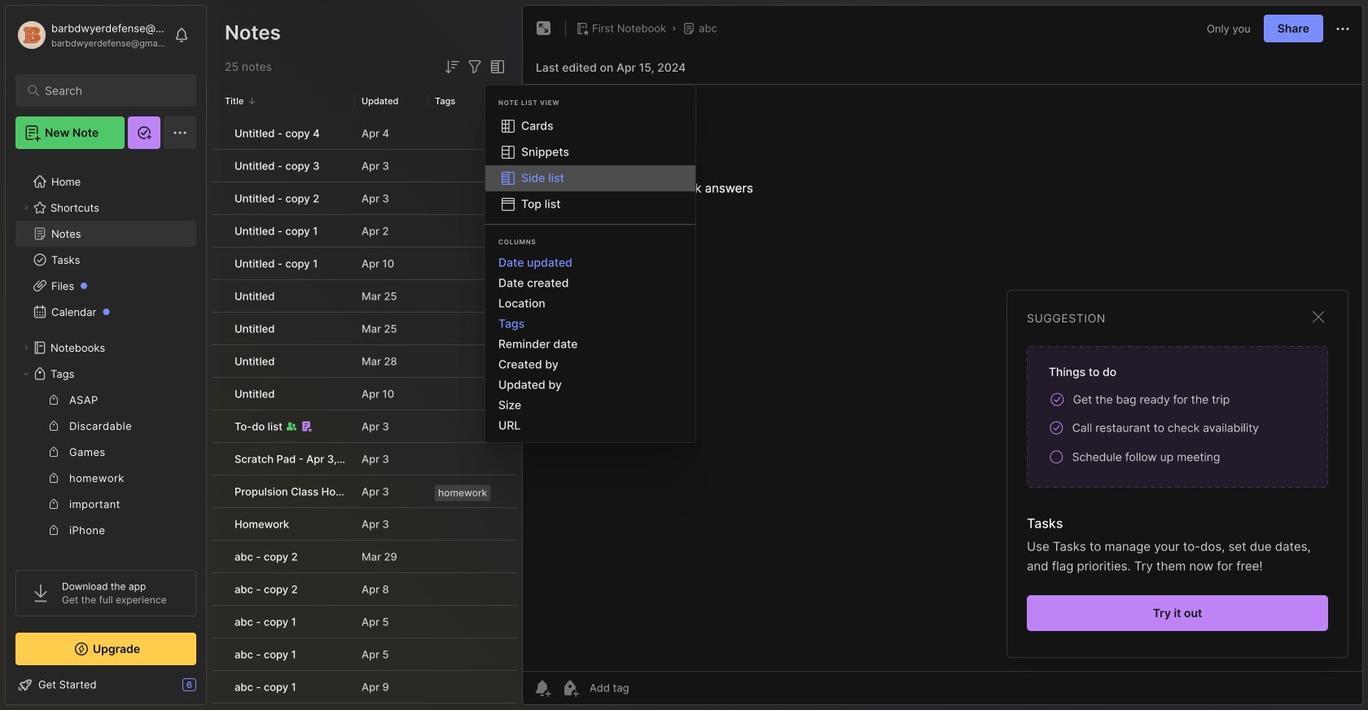Task type: locate. For each thing, give the bounding box(es) containing it.
Add filters field
[[465, 57, 485, 77]]

group inside the main element
[[15, 387, 196, 710]]

None search field
[[45, 81, 175, 100]]

add tag image
[[560, 678, 580, 698]]

0 vertical spatial dropdown list menu
[[485, 113, 695, 217]]

add filters image
[[465, 57, 485, 77]]

Sort options field
[[442, 57, 462, 77]]

1 dropdown list menu from the top
[[485, 113, 695, 217]]

cell
[[212, 117, 225, 149], [212, 150, 225, 182], [212, 182, 225, 214], [212, 215, 225, 247], [212, 248, 225, 279], [212, 280, 225, 312], [212, 313, 225, 344], [212, 345, 225, 377], [212, 378, 225, 410], [212, 410, 225, 442], [212, 443, 225, 475], [212, 476, 225, 507], [212, 508, 225, 540], [212, 541, 225, 572], [212, 573, 225, 605], [212, 606, 225, 638], [212, 638, 225, 670], [212, 671, 225, 703], [355, 704, 428, 710], [428, 704, 517, 710]]

menu item
[[485, 165, 695, 191]]

row group
[[212, 117, 517, 710]]

2 dropdown list menu from the top
[[485, 252, 695, 436]]

expand notebooks image
[[21, 343, 31, 353]]

1 vertical spatial dropdown list menu
[[485, 252, 695, 436]]

more actions image
[[1333, 19, 1353, 39]]

group
[[15, 387, 196, 710]]

dropdown list menu
[[485, 113, 695, 217], [485, 252, 695, 436]]

tree
[[6, 159, 206, 710]]



Task type: vqa. For each thing, say whether or not it's contained in the screenshot.
right your
no



Task type: describe. For each thing, give the bounding box(es) containing it.
Search text field
[[45, 83, 175, 99]]

tree inside the main element
[[6, 159, 206, 710]]

View options field
[[485, 57, 507, 77]]

Note Editor text field
[[523, 84, 1362, 671]]

expand note image
[[534, 19, 554, 38]]

Help and Learning task checklist field
[[6, 672, 206, 698]]

Add tag field
[[588, 681, 710, 695]]

expand tags image
[[21, 369, 31, 379]]

add a reminder image
[[533, 678, 552, 698]]

Account field
[[15, 19, 166, 51]]

note window element
[[522, 5, 1363, 709]]

More actions field
[[1333, 18, 1353, 39]]

none search field inside the main element
[[45, 81, 175, 100]]

main element
[[0, 0, 212, 710]]

click to collapse image
[[206, 680, 218, 700]]



